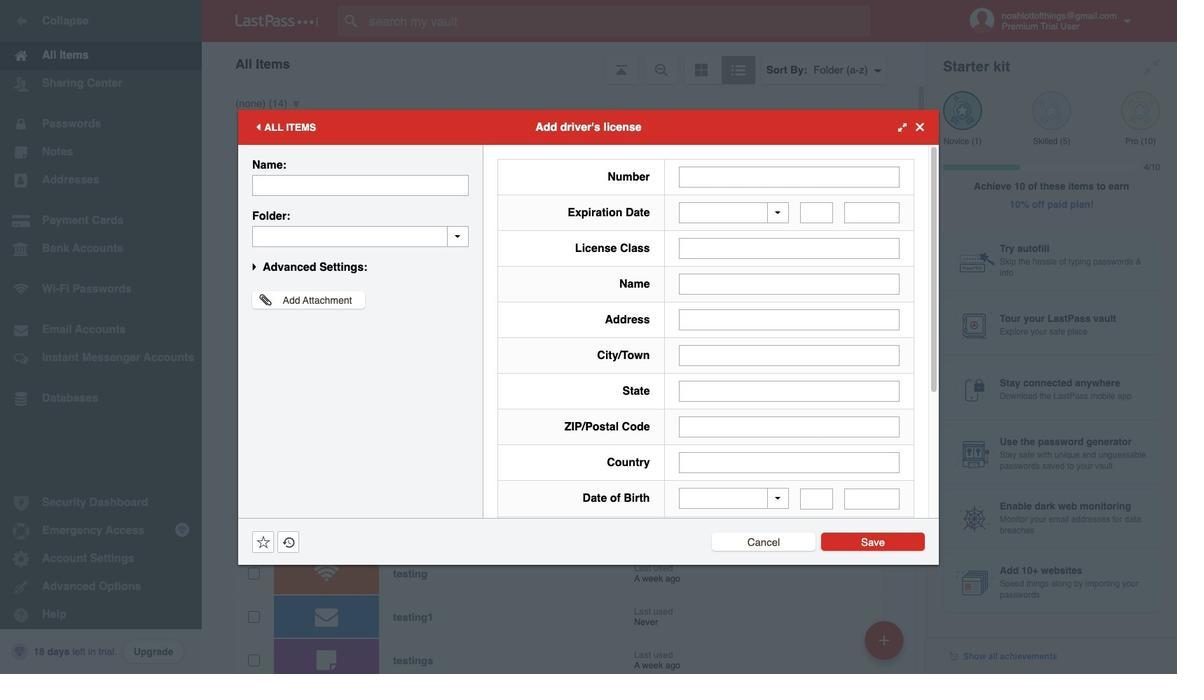 Task type: locate. For each thing, give the bounding box(es) containing it.
lastpass image
[[235, 15, 318, 27]]

None text field
[[252, 175, 469, 196], [252, 226, 469, 247], [679, 238, 900, 259], [679, 381, 900, 402], [679, 417, 900, 438], [679, 453, 900, 474], [800, 489, 833, 510], [252, 175, 469, 196], [252, 226, 469, 247], [679, 238, 900, 259], [679, 381, 900, 402], [679, 417, 900, 438], [679, 453, 900, 474], [800, 489, 833, 510]]

None text field
[[679, 166, 900, 187], [800, 203, 833, 224], [844, 203, 900, 224], [679, 274, 900, 295], [679, 310, 900, 331], [679, 345, 900, 366], [844, 489, 900, 510], [679, 166, 900, 187], [800, 203, 833, 224], [844, 203, 900, 224], [679, 274, 900, 295], [679, 310, 900, 331], [679, 345, 900, 366], [844, 489, 900, 510]]

dialog
[[238, 110, 939, 675]]

new item navigation
[[860, 617, 912, 675]]

main navigation navigation
[[0, 0, 202, 675]]



Task type: describe. For each thing, give the bounding box(es) containing it.
search my vault text field
[[338, 6, 898, 36]]

new item image
[[879, 636, 889, 646]]

vault options navigation
[[202, 42, 926, 84]]

Search search field
[[338, 6, 898, 36]]



Task type: vqa. For each thing, say whether or not it's contained in the screenshot.
Search Search Box
yes



